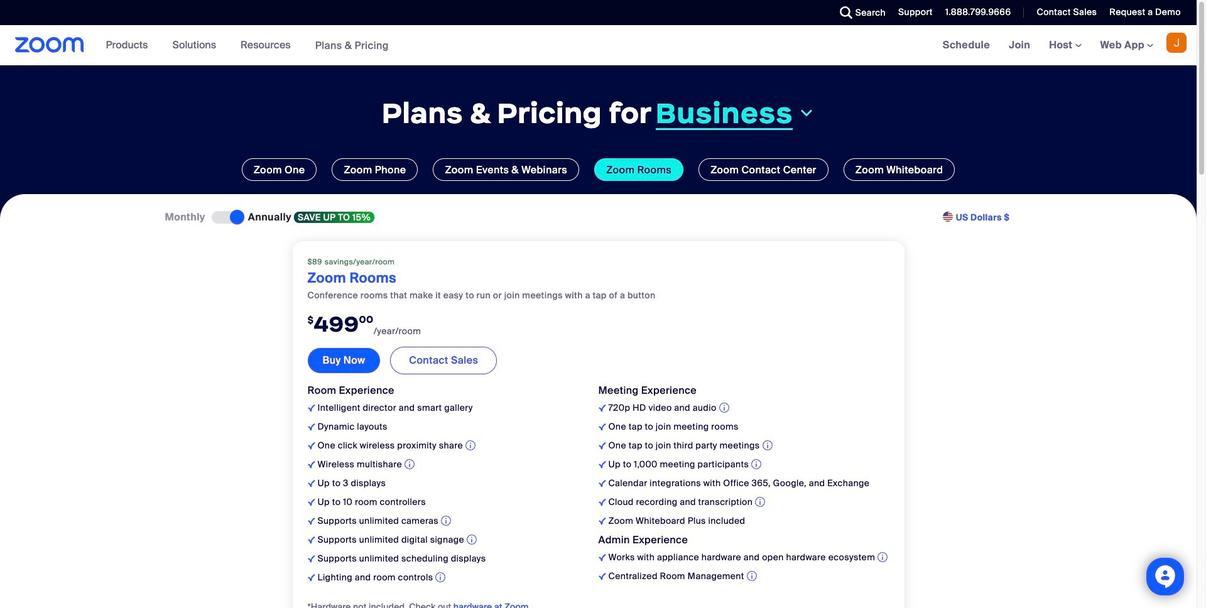 Task type: locate. For each thing, give the bounding box(es) containing it.
main content
[[0, 25, 1197, 608]]

profile picture image
[[1167, 33, 1187, 53]]

product information navigation
[[97, 25, 398, 66]]

down image
[[798, 106, 815, 121]]

zoom logo image
[[15, 37, 84, 53]]

meetings navigation
[[933, 25, 1197, 66]]

banner
[[0, 25, 1197, 66]]



Task type: describe. For each thing, give the bounding box(es) containing it.
tabs of zoom services tab list
[[19, 158, 1178, 181]]



Task type: vqa. For each thing, say whether or not it's contained in the screenshot.
meetings navigation
yes



